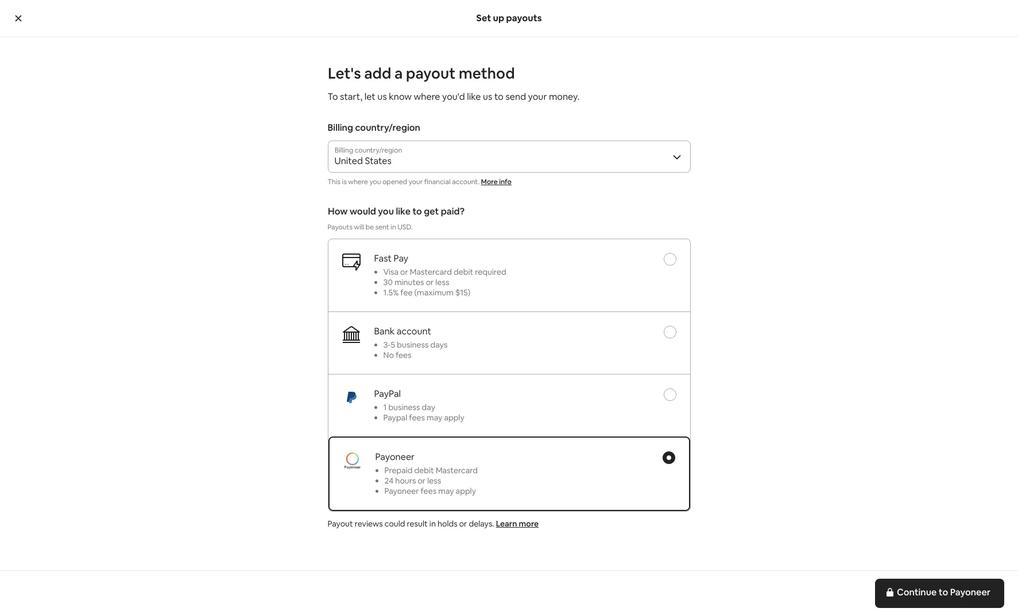 Task type: describe. For each thing, give the bounding box(es) containing it.
account.
[[452, 178, 480, 187]]

may inside paypal 1 business day paypal fees may apply
[[427, 413, 443, 424]]

more info button
[[481, 178, 512, 187]]

fast pay visa or mastercard debit required 30 minutes or less 1.5% fee (maximum $15)
[[374, 253, 507, 298]]

1 us from the left
[[378, 91, 387, 103]]

or right holds
[[459, 520, 467, 530]]

get paid?
[[424, 206, 464, 218]]

1.5%
[[383, 288, 399, 298]]

payouts
[[328, 223, 353, 232]]

usd.
[[398, 223, 413, 232]]

bank account 3-5 business days no fees
[[374, 326, 448, 361]]

payout reviews could result in holds or delays. learn more
[[328, 520, 539, 530]]

billing country/region
[[328, 122, 420, 134]]

5
[[391, 340, 395, 351]]

this
[[328, 178, 341, 187]]

how would you like to get paid? payouts will be sent in usd.
[[328, 206, 464, 232]]

Payoneer radio
[[663, 452, 675, 465]]

learn
[[496, 520, 517, 530]]

1 vertical spatial your
[[409, 178, 423, 187]]

in inside how would you like to get paid? payouts will be sent in usd.
[[391, 223, 396, 232]]

could
[[385, 520, 405, 530]]

(maximum
[[415, 288, 454, 298]]

this is where you opened your financial account. more info
[[328, 178, 512, 187]]

country/region
[[355, 122, 420, 134]]

business inside paypal 1 business day paypal fees may apply
[[389, 403, 420, 413]]

0 vertical spatial like
[[467, 91, 481, 103]]

mastercard inside 'fast pay visa or mastercard debit required 30 minutes or less 1.5% fee (maximum $15)'
[[410, 267, 452, 278]]

paypal 1 business day paypal fees may apply
[[374, 389, 465, 424]]

info
[[499, 178, 512, 187]]

fee
[[401, 288, 413, 298]]

apply inside paypal 1 business day paypal fees may apply
[[444, 413, 465, 424]]

will
[[354, 223, 364, 232]]

fast
[[374, 253, 392, 265]]

sent
[[376, 223, 389, 232]]

payout method
[[406, 64, 515, 83]]

mastercard inside the payoneer prepaid debit mastercard 24 hours or less payoneer fees may apply
[[436, 466, 478, 476]]

hours
[[395, 476, 416, 487]]

fees inside bank account 3-5 business days no fees
[[396, 351, 412, 361]]

is
[[342, 178, 347, 187]]

a
[[394, 64, 403, 83]]

pay
[[394, 253, 409, 265]]

1 horizontal spatial your
[[528, 91, 547, 103]]

money.
[[549, 91, 580, 103]]

0 vertical spatial payoneer
[[375, 452, 415, 464]]

financial
[[424, 178, 451, 187]]

reviews
[[355, 520, 383, 530]]

holds
[[438, 520, 458, 530]]

required
[[475, 267, 507, 278]]

or right visa
[[400, 267, 408, 278]]

let's add a payout method
[[328, 64, 515, 83]]

1 horizontal spatial in
[[430, 520, 436, 530]]

no
[[383, 351, 394, 361]]



Task type: locate. For each thing, give the bounding box(es) containing it.
minutes
[[395, 278, 424, 288]]

may up holds
[[438, 487, 454, 497]]

prepaid
[[385, 466, 413, 476]]

how
[[328, 206, 348, 218]]

or inside the payoneer prepaid debit mastercard 24 hours or less payoneer fees may apply
[[418, 476, 426, 487]]

let
[[365, 91, 376, 103]]

None radio
[[664, 327, 676, 339]]

24
[[385, 476, 394, 487]]

close image
[[14, 14, 23, 23]]

0 vertical spatial you
[[370, 178, 381, 187]]

2 vertical spatial fees
[[421, 487, 437, 497]]

less inside 'fast pay visa or mastercard debit required 30 minutes or less 1.5% fee (maximum $15)'
[[436, 278, 449, 288]]

0 horizontal spatial debit
[[415, 466, 434, 476]]

fees right hours
[[421, 487, 437, 497]]

billing
[[328, 122, 353, 134]]

to
[[495, 91, 504, 103], [412, 206, 422, 218]]

None radio
[[664, 254, 676, 266]]

1 vertical spatial payoneer
[[385, 487, 419, 497]]

to inside how would you like to get paid? payouts will be sent in usd.
[[412, 206, 422, 218]]

fees right paypal in the bottom left of the page
[[409, 413, 425, 424]]

1
[[383, 403, 387, 413]]

would
[[349, 206, 376, 218]]

to left send
[[495, 91, 504, 103]]

bank
[[374, 326, 395, 338]]

fees inside paypal 1 business day paypal fees may apply
[[409, 413, 425, 424]]

0 horizontal spatial in
[[391, 223, 396, 232]]

where right is
[[348, 178, 368, 187]]

2 us from the left
[[483, 91, 493, 103]]

in left holds
[[430, 520, 436, 530]]

1 vertical spatial apply
[[456, 487, 476, 497]]

where down let's add a payout method
[[414, 91, 440, 103]]

0 vertical spatial apply
[[444, 413, 465, 424]]

debit inside the payoneer prepaid debit mastercard 24 hours or less payoneer fees may apply
[[415, 466, 434, 476]]

you inside how would you like to get paid? payouts will be sent in usd.
[[378, 206, 394, 218]]

1 horizontal spatial us
[[483, 91, 493, 103]]

1 vertical spatial business
[[389, 403, 420, 413]]

0 vertical spatial less
[[436, 278, 449, 288]]

apply inside the payoneer prepaid debit mastercard 24 hours or less payoneer fees may apply
[[456, 487, 476, 497]]

days
[[431, 340, 448, 351]]

mastercard right hours
[[436, 466, 478, 476]]

0 horizontal spatial where
[[348, 178, 368, 187]]

1 vertical spatial in
[[430, 520, 436, 530]]

1 vertical spatial you
[[378, 206, 394, 218]]

paypal
[[383, 413, 407, 424]]

0 horizontal spatial to
[[412, 206, 422, 218]]

1 vertical spatial mastercard
[[436, 466, 478, 476]]

learn more button
[[496, 520, 539, 530]]

day
[[422, 403, 435, 413]]

start,
[[340, 91, 363, 103]]

business right 1
[[389, 403, 420, 413]]

payouts
[[506, 12, 542, 24]]

PayPal radio
[[664, 389, 676, 402]]

payout
[[328, 520, 353, 530]]

you
[[370, 178, 381, 187], [378, 206, 394, 218]]

like
[[467, 91, 481, 103], [396, 206, 410, 218]]

less left $15)
[[436, 278, 449, 288]]

less
[[436, 278, 449, 288], [427, 476, 441, 487]]

0 horizontal spatial us
[[378, 91, 387, 103]]

payoneer up prepaid
[[375, 452, 415, 464]]

mastercard up (maximum
[[410, 267, 452, 278]]

apply
[[444, 413, 465, 424], [456, 487, 476, 497]]

more
[[519, 520, 539, 530]]

visa
[[383, 267, 399, 278]]

mastercard
[[410, 267, 452, 278], [436, 466, 478, 476]]

let's
[[328, 64, 361, 83]]

may
[[427, 413, 443, 424], [438, 487, 454, 497]]

0 vertical spatial in
[[391, 223, 396, 232]]

business inside bank account 3-5 business days no fees
[[397, 340, 429, 351]]

or
[[400, 267, 408, 278], [426, 278, 434, 288], [418, 476, 426, 487], [459, 520, 467, 530]]

like right you'd
[[467, 91, 481, 103]]

opened
[[383, 178, 407, 187]]

like inside how would you like to get paid? payouts will be sent in usd.
[[396, 206, 410, 218]]

0 vertical spatial mastercard
[[410, 267, 452, 278]]

more
[[481, 178, 498, 187]]

up
[[493, 12, 505, 24]]

apply up delays.
[[456, 487, 476, 497]]

us
[[378, 91, 387, 103], [483, 91, 493, 103]]

where
[[414, 91, 440, 103], [348, 178, 368, 187]]

result
[[407, 520, 428, 530]]

to
[[328, 91, 338, 103]]

set
[[477, 12, 491, 24]]

0 vertical spatial to
[[495, 91, 504, 103]]

you left opened
[[370, 178, 381, 187]]

less right hours
[[427, 476, 441, 487]]

payoneer down prepaid
[[385, 487, 419, 497]]

business
[[397, 340, 429, 351], [389, 403, 420, 413]]

1 vertical spatial may
[[438, 487, 454, 497]]

0 horizontal spatial your
[[409, 178, 423, 187]]

or right hours
[[418, 476, 426, 487]]

1 vertical spatial to
[[412, 206, 422, 218]]

us right let
[[378, 91, 387, 103]]

your right send
[[528, 91, 547, 103]]

add
[[364, 64, 391, 83]]

us left send
[[483, 91, 493, 103]]

1 vertical spatial like
[[396, 206, 410, 218]]

or right minutes at the top left of page
[[426, 278, 434, 288]]

1 vertical spatial where
[[348, 178, 368, 187]]

0 horizontal spatial like
[[396, 206, 410, 218]]

debit inside 'fast pay visa or mastercard debit required 30 minutes or less 1.5% fee (maximum $15)'
[[454, 267, 473, 278]]

1 horizontal spatial to
[[495, 91, 504, 103]]

apply right day
[[444, 413, 465, 424]]

may inside the payoneer prepaid debit mastercard 24 hours or less payoneer fees may apply
[[438, 487, 454, 497]]

1 horizontal spatial where
[[414, 91, 440, 103]]

1 horizontal spatial debit
[[454, 267, 473, 278]]

in right sent
[[391, 223, 396, 232]]

paypal
[[374, 389, 401, 401]]

delays.
[[469, 520, 494, 530]]

send
[[506, 91, 526, 103]]

0 vertical spatial may
[[427, 413, 443, 424]]

in
[[391, 223, 396, 232], [430, 520, 436, 530]]

you up sent
[[378, 206, 394, 218]]

business down account
[[397, 340, 429, 351]]

to up usd.
[[412, 206, 422, 218]]

may right paypal in the bottom left of the page
[[427, 413, 443, 424]]

set up payouts
[[477, 12, 542, 24]]

1 vertical spatial fees
[[409, 413, 425, 424]]

to start, let us know where you'd like us to send your money.
[[328, 91, 580, 103]]

fees right 5
[[396, 351, 412, 361]]

fees inside the payoneer prepaid debit mastercard 24 hours or less payoneer fees may apply
[[421, 487, 437, 497]]

you'd
[[442, 91, 465, 103]]

1 vertical spatial less
[[427, 476, 441, 487]]

less inside the payoneer prepaid debit mastercard 24 hours or less payoneer fees may apply
[[427, 476, 441, 487]]

account
[[397, 326, 431, 338]]

30
[[383, 278, 393, 288]]

payoneer prepaid debit mastercard 24 hours or less payoneer fees may apply
[[375, 452, 478, 497]]

3-
[[383, 340, 391, 351]]

debit right prepaid
[[415, 466, 434, 476]]

payoneer
[[375, 452, 415, 464], [385, 487, 419, 497]]

0 vertical spatial your
[[528, 91, 547, 103]]

your
[[528, 91, 547, 103], [409, 178, 423, 187]]

like up usd.
[[396, 206, 410, 218]]

1 vertical spatial debit
[[415, 466, 434, 476]]

0 vertical spatial debit
[[454, 267, 473, 278]]

0 vertical spatial business
[[397, 340, 429, 351]]

fees
[[396, 351, 412, 361], [409, 413, 425, 424], [421, 487, 437, 497]]

know
[[389, 91, 412, 103]]

your right opened
[[409, 178, 423, 187]]

be
[[366, 223, 374, 232]]

1 horizontal spatial like
[[467, 91, 481, 103]]

$15)
[[455, 288, 471, 298]]

debit up $15)
[[454, 267, 473, 278]]

0 vertical spatial fees
[[396, 351, 412, 361]]

debit
[[454, 267, 473, 278], [415, 466, 434, 476]]

0 vertical spatial where
[[414, 91, 440, 103]]



Task type: vqa. For each thing, say whether or not it's contained in the screenshot.
third the (
no



